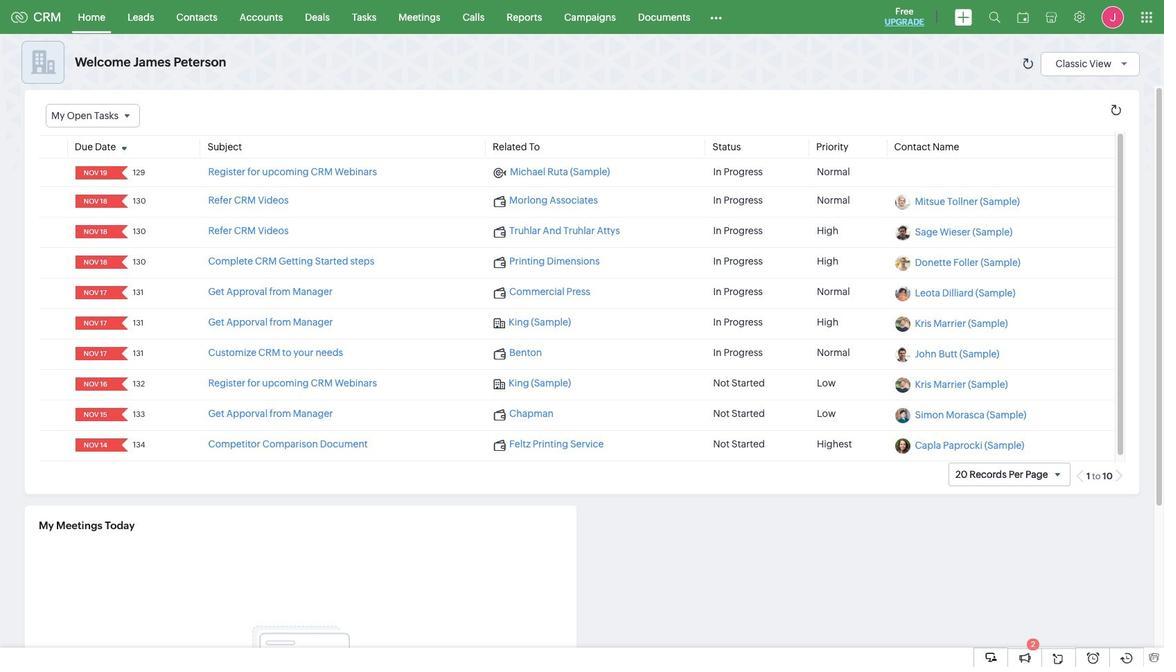 Task type: describe. For each thing, give the bounding box(es) containing it.
logo image
[[11, 11, 28, 23]]

profile element
[[1093, 0, 1132, 34]]

calendar image
[[1017, 11, 1029, 23]]

Other Modules field
[[702, 6, 731, 28]]

profile image
[[1102, 6, 1124, 28]]

create menu image
[[955, 9, 972, 25]]

create menu element
[[947, 0, 980, 34]]



Task type: locate. For each thing, give the bounding box(es) containing it.
None field
[[46, 104, 140, 128], [80, 166, 112, 180], [80, 195, 112, 208], [80, 225, 112, 238], [80, 256, 112, 269], [80, 286, 112, 299], [80, 317, 112, 330], [80, 347, 112, 360], [80, 378, 112, 391], [80, 408, 112, 421], [80, 439, 112, 452], [46, 104, 140, 128], [80, 166, 112, 180], [80, 195, 112, 208], [80, 225, 112, 238], [80, 256, 112, 269], [80, 286, 112, 299], [80, 317, 112, 330], [80, 347, 112, 360], [80, 378, 112, 391], [80, 408, 112, 421], [80, 439, 112, 452]]

search element
[[980, 0, 1009, 34]]

search image
[[989, 11, 1001, 23]]



Task type: vqa. For each thing, say whether or not it's contained in the screenshot.
Tasks
no



